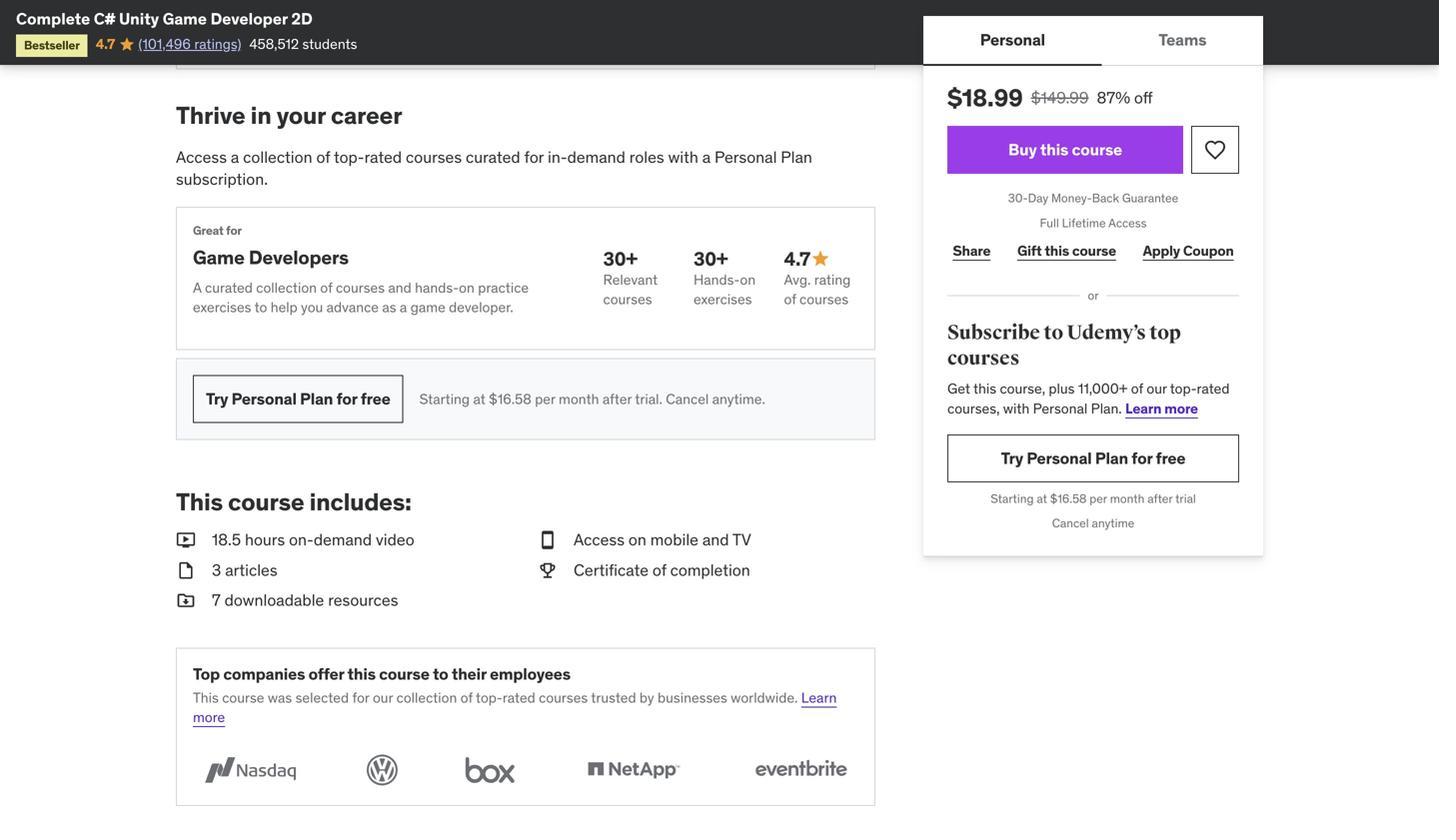 Task type: vqa. For each thing, say whether or not it's contained in the screenshot.
hours
yes



Task type: locate. For each thing, give the bounding box(es) containing it.
0 vertical spatial at
[[473, 390, 486, 408]]

free
[[361, 389, 390, 409], [1156, 448, 1186, 469]]

month inside starting at $16.58 per month after trial cancel anytime
[[1110, 491, 1145, 507]]

after inside thrive in your career element
[[603, 390, 632, 408]]

2 vertical spatial access
[[574, 530, 625, 550]]

1 horizontal spatial at
[[1037, 491, 1047, 507]]

access down back
[[1109, 215, 1147, 231]]

after left trial
[[1148, 491, 1173, 507]]

0 vertical spatial month
[[559, 390, 599, 408]]

after left "trial."
[[603, 390, 632, 408]]

learn more link
[[1125, 400, 1198, 418], [193, 689, 837, 726]]

try personal plan for free link down plan.
[[947, 435, 1239, 483]]

0 vertical spatial learn more link
[[1125, 400, 1198, 418]]

nasdaq image
[[193, 752, 308, 790]]

1 vertical spatial curated
[[205, 279, 253, 297]]

tv
[[732, 530, 751, 550]]

this
[[1040, 139, 1069, 160], [1045, 242, 1069, 260], [973, 380, 997, 398], [347, 664, 376, 685]]

apply coupon button
[[1138, 231, 1239, 271]]

1 vertical spatial this
[[193, 689, 219, 707]]

courses inside access a collection of top-rated courses curated for in-demand roles with a personal plan subscription.
[[406, 147, 462, 167]]

access up "subscription." at the left of page
[[176, 147, 227, 167]]

game down great at top left
[[193, 245, 245, 269]]

collection inside great for game developers a curated collection of courses and hands-on practice exercises to help you advance as a game developer.
[[256, 279, 317, 297]]

help
[[271, 298, 298, 316]]

video
[[376, 530, 414, 550]]

0 horizontal spatial at
[[473, 390, 486, 408]]

a up "subscription." at the left of page
[[231, 147, 239, 167]]

exercises inside great for game developers a curated collection of courses and hands-on practice exercises to help you advance as a game developer.
[[193, 298, 251, 316]]

try personal plan for free down plan.
[[1001, 448, 1186, 469]]

0 vertical spatial learn more
[[1125, 400, 1198, 418]]

try personal plan for free inside thrive in your career element
[[206, 389, 390, 409]]

on
[[740, 271, 756, 289], [459, 279, 475, 297], [629, 530, 646, 550]]

for right great at top left
[[226, 223, 242, 238]]

personal right roles
[[715, 147, 777, 167]]

2 horizontal spatial to
[[1044, 321, 1063, 345]]

c#
[[94, 8, 115, 29]]

4.7 up avg.
[[784, 247, 811, 271]]

87%
[[1097, 87, 1130, 108]]

great for game developers a curated collection of courses and hands-on practice exercises to help you advance as a game developer.
[[193, 223, 529, 316]]

cancel right "trial."
[[666, 390, 709, 408]]

our
[[1147, 380, 1167, 398], [373, 689, 393, 707]]

mobile
[[650, 530, 699, 550]]

try personal plan for free link down you
[[193, 375, 403, 423]]

1 vertical spatial and
[[702, 530, 729, 550]]

1 vertical spatial $16.58
[[1050, 491, 1087, 507]]

2d
[[291, 8, 313, 29]]

month up anytime
[[1110, 491, 1145, 507]]

cancel inside starting at $16.58 per month after trial cancel anytime
[[1052, 516, 1089, 531]]

$16.58
[[489, 390, 532, 408], [1050, 491, 1087, 507]]

0 vertical spatial free
[[361, 389, 390, 409]]

for up anytime
[[1132, 448, 1153, 469]]

collection down their at left
[[396, 689, 457, 707]]

course down lifetime on the top
[[1072, 242, 1116, 260]]

$16.58 inside starting at $16.58 per month after trial cancel anytime
[[1050, 491, 1087, 507]]

30+
[[603, 247, 638, 271], [694, 247, 728, 271]]

of inside great for game developers a curated collection of courses and hands-on practice exercises to help you advance as a game developer.
[[320, 279, 332, 297]]

1 vertical spatial learn more
[[193, 689, 837, 726]]

0 horizontal spatial free
[[361, 389, 390, 409]]

30+ inside "30+ relevant courses"
[[603, 247, 638, 271]]

0 vertical spatial plan
[[781, 147, 812, 167]]

plan
[[781, 147, 812, 167], [300, 389, 333, 409], [1095, 448, 1128, 469]]

small image
[[811, 249, 831, 269], [538, 529, 558, 551], [176, 559, 196, 582], [538, 559, 558, 582], [176, 590, 196, 612]]

0 horizontal spatial with
[[668, 147, 698, 167]]

for
[[524, 147, 544, 167], [226, 223, 242, 238], [336, 389, 357, 409], [1132, 448, 1153, 469], [352, 689, 369, 707]]

try personal plan for free link inside thrive in your career element
[[193, 375, 403, 423]]

2 horizontal spatial top-
[[1170, 380, 1197, 398]]

0 horizontal spatial plan
[[300, 389, 333, 409]]

course up back
[[1072, 139, 1122, 160]]

0 horizontal spatial per
[[535, 390, 555, 408]]

0 horizontal spatial our
[[373, 689, 393, 707]]

1 vertical spatial after
[[1148, 491, 1173, 507]]

month for trial.
[[559, 390, 599, 408]]

this course includes:
[[176, 487, 412, 517]]

learn
[[1125, 400, 1162, 418], [801, 689, 837, 707]]

30+ up hands-
[[694, 247, 728, 271]]

and
[[388, 279, 412, 297], [702, 530, 729, 550]]

learn more down 'employees'
[[193, 689, 837, 726]]

top- down career
[[334, 147, 364, 167]]

1 vertical spatial collection
[[256, 279, 317, 297]]

try personal plan for free link
[[193, 375, 403, 423], [947, 435, 1239, 483]]

top- down their at left
[[476, 689, 503, 707]]

4.7
[[96, 35, 115, 53], [784, 247, 811, 271]]

free for the bottom try personal plan for free link
[[1156, 448, 1186, 469]]

try inside thrive in your career element
[[206, 389, 228, 409]]

with down course,
[[1003, 400, 1030, 418]]

free inside thrive in your career element
[[361, 389, 390, 409]]

highly
[[287, 10, 325, 28]]

learn more right plan.
[[1125, 400, 1198, 418]]

0 horizontal spatial exercises
[[193, 298, 251, 316]]

1 30+ from the left
[[603, 247, 638, 271]]

3 articles
[[212, 560, 277, 580]]

0 vertical spatial curated
[[466, 147, 520, 167]]

starting inside starting at $16.58 per month after trial cancel anytime
[[991, 491, 1034, 507]]

certificate of completion
[[574, 560, 750, 580]]

to
[[254, 298, 267, 316], [1044, 321, 1063, 345], [433, 664, 448, 685]]

month left "trial."
[[559, 390, 599, 408]]

1 vertical spatial with
[[1003, 400, 1030, 418]]

0 horizontal spatial starting
[[419, 390, 470, 408]]

30+ for 30+ relevant courses
[[603, 247, 638, 271]]

for inside access a collection of top-rated courses curated for in-demand roles with a personal plan subscription.
[[524, 147, 544, 167]]

curated right a
[[205, 279, 253, 297]]

1 vertical spatial rated
[[1197, 380, 1230, 398]]

top- down 'top'
[[1170, 380, 1197, 398]]

top companies offer this course to their employees
[[193, 664, 571, 685]]

2 30+ from the left
[[694, 247, 728, 271]]

this inside button
[[1040, 139, 1069, 160]]

personal down help
[[232, 389, 297, 409]]

curated inside access a collection of top-rated courses curated for in-demand roles with a personal plan subscription.
[[466, 147, 520, 167]]

curated left the in-
[[466, 147, 520, 167]]

0 horizontal spatial curated
[[205, 279, 253, 297]]

2 vertical spatial top-
[[476, 689, 503, 707]]

at inside starting at $16.58 per month after trial cancel anytime
[[1037, 491, 1047, 507]]

after inside starting at $16.58 per month after trial cancel anytime
[[1148, 491, 1173, 507]]

0 horizontal spatial try personal plan for free link
[[193, 375, 403, 423]]

1 vertical spatial learn more link
[[193, 689, 837, 726]]

of down avg.
[[784, 291, 796, 309]]

0 horizontal spatial access
[[176, 147, 227, 167]]

0 vertical spatial try personal plan for free
[[206, 389, 390, 409]]

0 vertical spatial per
[[535, 390, 555, 408]]

30+ up relevant on the left of page
[[603, 247, 638, 271]]

0 horizontal spatial on
[[459, 279, 475, 297]]

to left their at left
[[433, 664, 448, 685]]

0 horizontal spatial try personal plan for free
[[206, 389, 390, 409]]

learn right plan.
[[1125, 400, 1162, 418]]

0 vertical spatial and
[[388, 279, 412, 297]]

1 vertical spatial month
[[1110, 491, 1145, 507]]

0 horizontal spatial and
[[388, 279, 412, 297]]

this right gift
[[1045, 242, 1069, 260]]

this right buy
[[1040, 139, 1069, 160]]

in-
[[548, 147, 567, 167]]

our down top companies offer this course to their employees
[[373, 689, 393, 707]]

top- inside access a collection of top-rated courses curated for in-demand roles with a personal plan subscription.
[[334, 147, 364, 167]]

rated inside get this course, plus 11,000+ of our top-rated courses, with personal plan.
[[1197, 380, 1230, 398]]

0 horizontal spatial demand
[[314, 530, 372, 550]]

companies
[[223, 664, 305, 685]]

1 vertical spatial to
[[1044, 321, 1063, 345]]

free up trial
[[1156, 448, 1186, 469]]

1 vertical spatial more
[[193, 708, 225, 726]]

month
[[559, 390, 599, 408], [1110, 491, 1145, 507]]

on inside 30+ hands-on exercises
[[740, 271, 756, 289]]

more right plan.
[[1165, 400, 1198, 418]]

personal down plus
[[1033, 400, 1088, 418]]

of inside get this course, plus 11,000+ of our top-rated courses, with personal plan.
[[1131, 380, 1143, 398]]

trial.
[[635, 390, 662, 408]]

of right 11,000+
[[1131, 380, 1143, 398]]

practice
[[478, 279, 529, 297]]

try personal plan for free down you
[[206, 389, 390, 409]]

starting
[[419, 390, 470, 408], [991, 491, 1034, 507]]

0 horizontal spatial rated
[[364, 147, 402, 167]]

1 vertical spatial top-
[[1170, 380, 1197, 398]]

4.7 down c#
[[96, 35, 115, 53]]

30+ for 30+ hands-on exercises
[[694, 247, 728, 271]]

day
[[1028, 190, 1049, 206]]

access on mobile and tv
[[574, 530, 751, 550]]

0 vertical spatial collection
[[243, 147, 312, 167]]

1 horizontal spatial 30+
[[694, 247, 728, 271]]

apply
[[1143, 242, 1180, 260]]

rated inside access a collection of top-rated courses curated for in-demand roles with a personal plan subscription.
[[364, 147, 402, 167]]

a right as
[[400, 298, 407, 316]]

0 horizontal spatial after
[[603, 390, 632, 408]]

1 horizontal spatial try personal plan for free
[[1001, 448, 1186, 469]]

a inside great for game developers a curated collection of courses and hands-on practice exercises to help you advance as a game developer.
[[400, 298, 407, 316]]

exercises down a
[[193, 298, 251, 316]]

per for trial.
[[535, 390, 555, 408]]

on up developer.
[[459, 279, 475, 297]]

0 horizontal spatial to
[[254, 298, 267, 316]]

1 horizontal spatial and
[[702, 530, 729, 550]]

courses,
[[947, 400, 1000, 418]]

lifetime
[[1062, 215, 1106, 231]]

includes:
[[309, 487, 412, 517]]

demand left roles
[[567, 147, 626, 167]]

1 vertical spatial 4.7
[[784, 247, 811, 271]]

after for trial.
[[603, 390, 632, 408]]

1 vertical spatial game
[[193, 245, 245, 269]]

this inside get this course, plus 11,000+ of our top-rated courses, with personal plan.
[[973, 380, 997, 398]]

0 vertical spatial more
[[1165, 400, 1198, 418]]

of inside access a collection of top-rated courses curated for in-demand roles with a personal plan subscription.
[[316, 147, 330, 167]]

0 horizontal spatial 4.7
[[96, 35, 115, 53]]

month for trial
[[1110, 491, 1145, 507]]

this course was selected for our collection of top-rated courses trusted by businesses worldwide.
[[193, 689, 798, 707]]

1 vertical spatial at
[[1037, 491, 1047, 507]]

1 horizontal spatial learn more link
[[1125, 400, 1198, 418]]

to left udemy's
[[1044, 321, 1063, 345]]

with inside access a collection of top-rated courses curated for in-demand roles with a personal plan subscription.
[[668, 147, 698, 167]]

2 horizontal spatial rated
[[1197, 380, 1230, 398]]

starting inside thrive in your career element
[[419, 390, 470, 408]]

1 horizontal spatial our
[[1147, 380, 1167, 398]]

top-
[[334, 147, 364, 167], [1170, 380, 1197, 398], [476, 689, 503, 707]]

0 vertical spatial demand
[[567, 147, 626, 167]]

buy this course
[[1008, 139, 1122, 160]]

2 horizontal spatial access
[[1109, 215, 1147, 231]]

personal inside access a collection of top-rated courses curated for in-demand roles with a personal plan subscription.
[[715, 147, 777, 167]]

course up 'hours'
[[228, 487, 304, 517]]

collection down thrive in your career
[[243, 147, 312, 167]]

cancel inside thrive in your career element
[[666, 390, 709, 408]]

1 vertical spatial cancel
[[1052, 516, 1089, 531]]

0 horizontal spatial learn more link
[[193, 689, 837, 726]]

0 vertical spatial game
[[163, 8, 207, 29]]

hands-
[[415, 279, 459, 297]]

access up certificate
[[574, 530, 625, 550]]

1 horizontal spatial after
[[1148, 491, 1173, 507]]

0 vertical spatial $16.58
[[489, 390, 532, 408]]

(101,496
[[138, 35, 191, 53]]

learn more link down 'employees'
[[193, 689, 837, 726]]

xsmall image
[[201, 9, 217, 29]]

starting at $16.58 per month after trial. cancel anytime.
[[419, 390, 765, 408]]

small image inside thrive in your career element
[[811, 249, 831, 269]]

0 vertical spatial rated
[[364, 147, 402, 167]]

1 horizontal spatial learn more
[[1125, 400, 1198, 418]]

0 horizontal spatial cancel
[[666, 390, 709, 408]]

teams
[[1159, 29, 1207, 50]]

great
[[193, 223, 224, 238]]

0 vertical spatial this
[[176, 487, 223, 517]]

completion
[[670, 560, 750, 580]]

rating
[[814, 271, 851, 289]]

at inside thrive in your career element
[[473, 390, 486, 408]]

month inside thrive in your career element
[[559, 390, 599, 408]]

a right roles
[[702, 147, 711, 167]]

1 horizontal spatial a
[[400, 298, 407, 316]]

access inside 30-day money-back guarantee full lifetime access
[[1109, 215, 1147, 231]]

1 horizontal spatial demand
[[567, 147, 626, 167]]

game up (101,496 ratings) at the top left of the page
[[163, 8, 207, 29]]

netapp image
[[576, 752, 691, 790]]

0 horizontal spatial month
[[559, 390, 599, 408]]

4.7 inside thrive in your career element
[[784, 247, 811, 271]]

0 horizontal spatial learn more
[[193, 689, 837, 726]]

1 vertical spatial plan
[[300, 389, 333, 409]]

458,512
[[249, 35, 299, 53]]

0 vertical spatial top-
[[334, 147, 364, 167]]

1 horizontal spatial with
[[1003, 400, 1030, 418]]

1 horizontal spatial access
[[574, 530, 625, 550]]

1 horizontal spatial cancel
[[1052, 516, 1089, 531]]

coupon
[[1183, 242, 1234, 260]]

0 vertical spatial try
[[206, 389, 228, 409]]

for left the in-
[[524, 147, 544, 167]]

exercises down hands-
[[694, 291, 752, 309]]

wishlist image
[[1203, 138, 1227, 162]]

per inside starting at $16.58 per month after trial cancel anytime
[[1090, 491, 1107, 507]]

more for subscribe to udemy's top courses
[[1165, 400, 1198, 418]]

demand
[[567, 147, 626, 167], [314, 530, 372, 550]]

on left mobile
[[629, 530, 646, 550]]

and up as
[[388, 279, 412, 297]]

articles
[[225, 560, 277, 580]]

learn for subscribe to udemy's top courses
[[1125, 400, 1162, 418]]

after
[[603, 390, 632, 408], [1148, 491, 1173, 507]]

share
[[953, 242, 991, 260]]

certificate
[[574, 560, 649, 580]]

course down companies at left bottom
[[222, 689, 264, 707]]

30+ inside 30+ hands-on exercises
[[694, 247, 728, 271]]

per
[[535, 390, 555, 408], [1090, 491, 1107, 507]]

$16.58 inside thrive in your career element
[[489, 390, 532, 408]]

0 horizontal spatial $16.58
[[489, 390, 532, 408]]

2 vertical spatial plan
[[1095, 448, 1128, 469]]

this
[[176, 487, 223, 517], [193, 689, 219, 707]]

learn more link right plan.
[[1125, 400, 1198, 418]]

access inside access a collection of top-rated courses curated for in-demand roles with a personal plan subscription.
[[176, 147, 227, 167]]

of inside avg. rating of courses
[[784, 291, 796, 309]]

with right roles
[[668, 147, 698, 167]]

collection inside access a collection of top-rated courses curated for in-demand roles with a personal plan subscription.
[[243, 147, 312, 167]]

this right 'offer'
[[347, 664, 376, 685]]

plan inside access a collection of top-rated courses curated for in-demand roles with a personal plan subscription.
[[781, 147, 812, 167]]

courses inside avg. rating of courses
[[800, 291, 849, 309]]

starting down courses, at the right of page
[[991, 491, 1034, 507]]

personal inside get this course, plus 11,000+ of our top-rated courses, with personal plan.
[[1033, 400, 1088, 418]]

1 horizontal spatial rated
[[503, 689, 535, 707]]

free down as
[[361, 389, 390, 409]]

game
[[410, 298, 446, 316]]

small image for resources
[[176, 590, 196, 612]]

small image
[[176, 529, 196, 551]]

a
[[193, 279, 202, 297]]

1 horizontal spatial free
[[1156, 448, 1186, 469]]

0 horizontal spatial learn
[[801, 689, 837, 707]]

more down top
[[193, 708, 225, 726]]

1 horizontal spatial more
[[1165, 400, 1198, 418]]

in
[[251, 100, 271, 130]]

1 vertical spatial free
[[1156, 448, 1186, 469]]

this for this course was selected for our collection of top-rated courses trusted by businesses worldwide.
[[193, 689, 219, 707]]

1 horizontal spatial month
[[1110, 491, 1145, 507]]

of down your
[[316, 147, 330, 167]]

our right 11,000+
[[1147, 380, 1167, 398]]

and left tv
[[702, 530, 729, 550]]

cancel left anytime
[[1052, 516, 1089, 531]]

1 horizontal spatial curated
[[466, 147, 520, 167]]

of up you
[[320, 279, 332, 297]]

offer
[[308, 664, 344, 685]]

plan for try personal plan for free link inside thrive in your career element
[[300, 389, 333, 409]]

to left help
[[254, 298, 267, 316]]

cancel
[[666, 390, 709, 408], [1052, 516, 1089, 531]]

starting down game
[[419, 390, 470, 408]]

this for buy
[[1040, 139, 1069, 160]]

this up courses, at the right of page
[[973, 380, 997, 398]]

$149.99
[[1031, 87, 1089, 108]]

1 horizontal spatial 4.7
[[784, 247, 811, 271]]

30-
[[1008, 190, 1028, 206]]

per inside thrive in your career element
[[535, 390, 555, 408]]

demand down includes:
[[314, 530, 372, 550]]

this up small icon
[[176, 487, 223, 517]]

1 horizontal spatial learn
[[1125, 400, 1162, 418]]

0 vertical spatial try personal plan for free link
[[193, 375, 403, 423]]

game inside great for game developers a curated collection of courses and hands-on practice exercises to help you advance as a game developer.
[[193, 245, 245, 269]]

tab list
[[923, 16, 1263, 66]]

collection up help
[[256, 279, 317, 297]]

on left avg.
[[740, 271, 756, 289]]

1 horizontal spatial $16.58
[[1050, 491, 1087, 507]]

courses
[[406, 147, 462, 167], [336, 279, 385, 297], [603, 291, 652, 309], [800, 291, 849, 309], [947, 346, 1020, 371], [539, 689, 588, 707]]

learn right worldwide.
[[801, 689, 837, 707]]

access for access on mobile and tv
[[574, 530, 625, 550]]

this down top
[[193, 689, 219, 707]]

tab list containing personal
[[923, 16, 1263, 66]]

ratings)
[[194, 35, 241, 53]]

personal up $18.99
[[980, 29, 1045, 50]]

1 horizontal spatial starting
[[991, 491, 1034, 507]]



Task type: describe. For each thing, give the bounding box(es) containing it.
relevant
[[603, 271, 658, 289]]

gift this course link
[[1012, 231, 1122, 271]]

to inside the subscribe to udemy's top courses
[[1044, 321, 1063, 345]]

volkswagen image
[[360, 752, 404, 790]]

course,
[[1000, 380, 1045, 398]]

off
[[1134, 87, 1153, 108]]

solving
[[233, 29, 277, 47]]

30+ hands-on exercises
[[694, 247, 756, 309]]

course left their at left
[[379, 664, 430, 685]]

by
[[640, 689, 654, 707]]

avg. rating of courses
[[784, 271, 851, 309]]

gift this course
[[1017, 242, 1116, 260]]

on-
[[289, 530, 314, 550]]

develop
[[233, 10, 284, 28]]

1 vertical spatial demand
[[314, 530, 372, 550]]

courses inside the subscribe to udemy's top courses
[[947, 346, 1020, 371]]

0 vertical spatial 4.7
[[96, 35, 115, 53]]

personal button
[[923, 16, 1102, 64]]

personal inside 'button'
[[980, 29, 1045, 50]]

after for trial
[[1148, 491, 1173, 507]]

curated inside great for game developers a curated collection of courses and hands-on practice exercises to help you advance as a game developer.
[[205, 279, 253, 297]]

box image
[[457, 752, 524, 790]]

$18.99 $149.99 87% off
[[947, 83, 1153, 113]]

and inside great for game developers a curated collection of courses and hands-on practice exercises to help you advance as a game developer.
[[388, 279, 412, 297]]

roles
[[629, 147, 664, 167]]

free for try personal plan for free link inside thrive in your career element
[[361, 389, 390, 409]]

unity
[[119, 8, 159, 29]]

course inside button
[[1072, 139, 1122, 160]]

cancel for anytime
[[1052, 516, 1089, 531]]

subscription.
[[176, 169, 268, 190]]

458,512 students
[[249, 35, 357, 53]]

coding
[[407, 10, 449, 28]]

our inside get this course, plus 11,000+ of our top-rated courses, with personal plan.
[[1147, 380, 1167, 398]]

top- inside get this course, plus 11,000+ of our top-rated courses, with personal plan.
[[1170, 380, 1197, 398]]

full
[[1040, 215, 1059, 231]]

collection for selected
[[396, 689, 457, 707]]

trusted
[[591, 689, 636, 707]]

guarantee
[[1122, 190, 1179, 206]]

personal up starting at $16.58 per month after trial cancel anytime
[[1027, 448, 1092, 469]]

11,000+
[[1078, 380, 1128, 398]]

7 downloadable resources
[[212, 590, 398, 611]]

complete
[[16, 8, 90, 29]]

$16.58 for starting at $16.58 per month after trial cancel anytime
[[1050, 491, 1087, 507]]

$16.58 for starting at $16.58 per month after trial. cancel anytime.
[[489, 390, 532, 408]]

of down their at left
[[461, 689, 473, 707]]

access a collection of top-rated courses curated for in-demand roles with a personal plan subscription.
[[176, 147, 812, 190]]

plan for the bottom try personal plan for free link
[[1095, 448, 1128, 469]]

18.5 hours on-demand video
[[212, 530, 414, 550]]

learn more link for subscribe to udemy's top courses
[[1125, 400, 1198, 418]]

for down top companies offer this course to their employees
[[352, 689, 369, 707]]

share button
[[947, 231, 996, 271]]

cancel for anytime.
[[666, 390, 709, 408]]

at for starting at $16.58 per month after trial cancel anytime
[[1037, 491, 1047, 507]]

small image for completion
[[538, 559, 558, 582]]

students
[[302, 35, 357, 53]]

this for gift
[[1045, 242, 1069, 260]]

1 vertical spatial our
[[373, 689, 393, 707]]

starting for starting at $16.58 per month after trial cancel anytime
[[991, 491, 1034, 507]]

30+ relevant courses
[[603, 247, 658, 309]]

thrive
[[176, 100, 245, 130]]

hands-
[[694, 271, 740, 289]]

plus
[[1049, 380, 1075, 398]]

1 vertical spatial try
[[1001, 448, 1023, 469]]

top
[[1150, 321, 1181, 345]]

for down advance
[[336, 389, 357, 409]]

$18.99
[[947, 83, 1023, 113]]

on inside great for game developers a curated collection of courses and hands-on practice exercises to help you advance as a game developer.
[[459, 279, 475, 297]]

transferable
[[328, 10, 403, 28]]

starting at $16.58 per month after trial cancel anytime
[[991, 491, 1196, 531]]

hours
[[245, 530, 285, 550]]

udemy's
[[1067, 321, 1146, 345]]

18.5
[[212, 530, 241, 550]]

anytime
[[1092, 516, 1135, 531]]

demand inside access a collection of top-rated courses curated for in-demand roles with a personal plan subscription.
[[567, 147, 626, 167]]

back
[[1092, 190, 1119, 206]]

courses inside great for game developers a curated collection of courses and hands-on practice exercises to help you advance as a game developer.
[[336, 279, 385, 297]]

2 vertical spatial rated
[[503, 689, 535, 707]]

try personal plan for free for try personal plan for free link inside thrive in your career element
[[206, 389, 390, 409]]

problem
[[453, 10, 504, 28]]

0 horizontal spatial a
[[231, 147, 239, 167]]

this for this course includes:
[[176, 487, 223, 517]]

1 horizontal spatial top-
[[476, 689, 503, 707]]

employees
[[490, 664, 571, 685]]

trial
[[1175, 491, 1196, 507]]

with inside get this course, plus 11,000+ of our top-rated courses, with personal plan.
[[1003, 400, 1030, 418]]

this for get
[[973, 380, 997, 398]]

try personal plan for free for the bottom try personal plan for free link
[[1001, 448, 1186, 469]]

learn more for subscribe to udemy's top courses
[[1125, 400, 1198, 418]]

you
[[301, 298, 323, 316]]

learn more link for top companies offer this course to their employees
[[193, 689, 837, 726]]

for inside great for game developers a curated collection of courses and hands-on practice exercises to help you advance as a game developer.
[[226, 223, 242, 238]]

1 horizontal spatial on
[[629, 530, 646, 550]]

7
[[212, 590, 221, 611]]

2 horizontal spatial a
[[702, 147, 711, 167]]

access for access a collection of top-rated courses curated for in-demand roles with a personal plan subscription.
[[176, 147, 227, 167]]

courses inside "30+ relevant courses"
[[603, 291, 652, 309]]

(101,496 ratings)
[[138, 35, 241, 53]]

more for top companies offer this course to their employees
[[193, 708, 225, 726]]

complete c# unity game developer 2d
[[16, 8, 313, 29]]

learn more for top companies offer this course to their employees
[[193, 689, 837, 726]]

subscribe to udemy's top courses
[[947, 321, 1181, 371]]

resources
[[328, 590, 398, 611]]

avg.
[[784, 271, 811, 289]]

3
[[212, 560, 221, 580]]

teams button
[[1102, 16, 1263, 64]]

top
[[193, 664, 220, 685]]

their
[[452, 664, 486, 685]]

thrive in your career element
[[176, 100, 876, 440]]

developer.
[[449, 298, 513, 316]]

at for starting at $16.58 per month after trial. cancel anytime.
[[473, 390, 486, 408]]

1 horizontal spatial to
[[433, 664, 448, 685]]

starting for starting at $16.58 per month after trial. cancel anytime.
[[419, 390, 470, 408]]

or
[[1088, 288, 1099, 303]]

of down access on mobile and tv
[[653, 560, 666, 580]]

1 vertical spatial try personal plan for free link
[[947, 435, 1239, 483]]

career
[[331, 100, 402, 130]]

apply coupon
[[1143, 242, 1234, 260]]

gift
[[1017, 242, 1042, 260]]

advance
[[326, 298, 379, 316]]

develop highly transferable coding problem solving skills.
[[233, 10, 504, 47]]

anytime.
[[712, 390, 765, 408]]

developers
[[249, 245, 349, 269]]

was
[[268, 689, 292, 707]]

eventbrite image
[[744, 752, 859, 790]]

per for trial
[[1090, 491, 1107, 507]]

30-day money-back guarantee full lifetime access
[[1008, 190, 1179, 231]]

small image for mobile
[[538, 529, 558, 551]]

money-
[[1051, 190, 1092, 206]]

thrive in your career
[[176, 100, 402, 130]]

buy this course button
[[947, 126, 1183, 174]]

exercises inside 30+ hands-on exercises
[[694, 291, 752, 309]]

collection for developers
[[256, 279, 317, 297]]

bestseller
[[24, 37, 80, 53]]

to inside great for game developers a curated collection of courses and hands-on practice exercises to help you advance as a game developer.
[[254, 298, 267, 316]]

as
[[382, 298, 396, 316]]

learn for top companies offer this course to their employees
[[801, 689, 837, 707]]

downloadable
[[225, 590, 324, 611]]

your
[[277, 100, 326, 130]]



